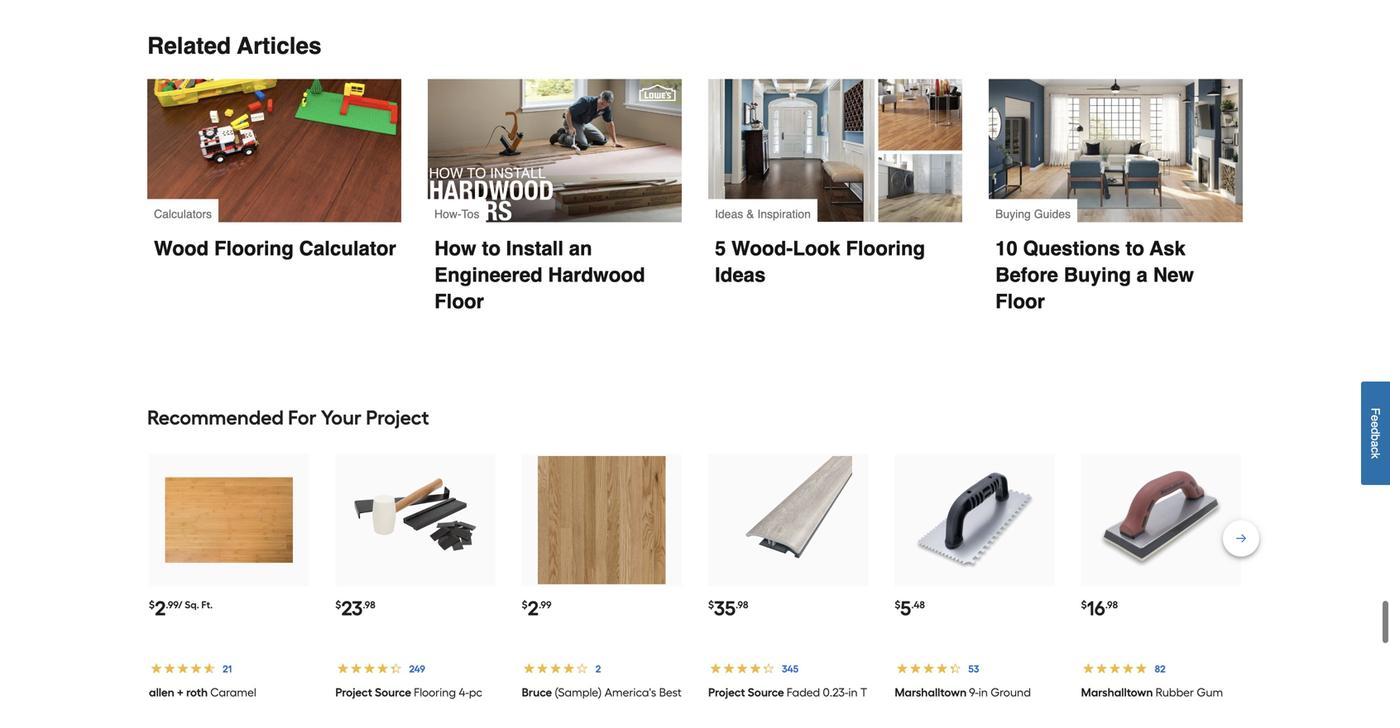 Task type: vqa. For each thing, say whether or not it's contained in the screenshot.
WHAT BENEFITS DOES MY ORGANIZATION GET AS AN MVPS PRO REWARDS MEMBER? button
no



Task type: describe. For each thing, give the bounding box(es) containing it.
a inside 10 questions to ask before buying a new floor
[[1137, 264, 1148, 286]]

0 horizontal spatial buying
[[996, 207, 1031, 221]]

bruce (sample) america's best choice natural oak 3/4-in solid smooth/traditional hardwood flooring image
[[538, 456, 666, 584]]

.99
[[539, 599, 552, 611]]

$ for $ 35 .98
[[709, 599, 714, 611]]

project source for 35
[[709, 686, 785, 700]]

project source for 23
[[336, 686, 411, 700]]

23
[[341, 596, 363, 620]]

b
[[1370, 435, 1383, 441]]

guides
[[1035, 207, 1071, 221]]

look
[[793, 237, 841, 260]]

best
[[660, 686, 682, 700]]

0.23-
[[823, 686, 849, 700]]

project source faded 0.23-in t x 2-in w x 78.7-in l vinyl 4-in-1 floor moulding image
[[725, 456, 853, 584]]

allen
[[149, 686, 174, 700]]

an
[[569, 237, 593, 260]]

buying guides
[[996, 207, 1071, 221]]

a living room with a white sofa, two blue armchairs, a sisal rug and light hardwood flooring. image
[[989, 79, 1244, 222]]

how-
[[435, 207, 462, 221]]

flooring 4-pc
[[336, 686, 483, 701]]

10
[[996, 237, 1018, 260]]

1 vertical spatial 5
[[901, 596, 912, 620]]

5 wood-look flooring ideas
[[715, 237, 931, 286]]

$ for $ 16 .98
[[1082, 599, 1088, 611]]

calculator
[[299, 237, 396, 260]]

rubber
[[1156, 686, 1195, 700]]

f e e d b a c k
[[1370, 408, 1383, 459]]

before
[[996, 264, 1059, 286]]

flooring inside 5 wood-look flooring ideas
[[846, 237, 926, 260]]

marshalltown rubber gum grout flooring float image
[[1098, 456, 1226, 584]]

.48
[[912, 599, 925, 611]]

$ 23 .98
[[336, 596, 376, 620]]

a video showing how to install an engineered hardwood floor. image
[[428, 79, 682, 222]]

(sample)
[[555, 686, 602, 700]]

recommended
[[147, 406, 284, 430]]

2 for $ 2 .99
[[528, 596, 539, 620]]

5 inside 5 wood-look flooring ideas
[[715, 237, 726, 260]]

1 e from the top
[[1370, 415, 1383, 422]]

$ for $ 5 .48
[[895, 599, 901, 611]]

in
[[849, 686, 858, 700]]

project for 23
[[336, 686, 372, 700]]

10 questions to ask before buying a new floor
[[996, 237, 1200, 313]]

ideas inside 5 wood-look flooring ideas
[[715, 264, 766, 286]]

floor inside how to install an engineered hardwood floor
[[435, 290, 484, 313]]

recommended for your project
[[147, 406, 429, 430]]

$ 35 .98
[[709, 596, 749, 620]]

$ 16 .98
[[1082, 596, 1119, 620]]

new
[[1154, 264, 1195, 286]]

.98 for 23
[[363, 599, 376, 611]]

roth
[[186, 686, 208, 700]]

allen + roth
[[149, 686, 208, 700]]

to inside how to install an engineered hardwood floor
[[482, 237, 501, 260]]

(sample) america's best
[[522, 686, 682, 701]]

.99/
[[166, 599, 183, 611]]

buying inside 10 questions to ask before buying a new floor
[[1064, 264, 1132, 286]]



Task type: locate. For each thing, give the bounding box(es) containing it.
5
[[715, 237, 726, 260], [901, 596, 912, 620]]

1 horizontal spatial project source
[[709, 686, 785, 700]]

1 horizontal spatial marshalltown
[[1082, 686, 1154, 700]]

0 horizontal spatial marshalltown
[[895, 686, 967, 700]]

how to install an engineered hardwood floor
[[435, 237, 651, 313]]

5 $ from the left
[[895, 599, 901, 611]]

1 horizontal spatial source
[[748, 686, 785, 700]]

ideas
[[715, 207, 744, 221], [715, 264, 766, 286]]

6 $ from the left
[[1082, 599, 1088, 611]]

$ inside $ 16 .98
[[1082, 599, 1088, 611]]

project inside recommended for your project heading
[[366, 406, 429, 430]]

your
[[321, 406, 362, 430]]

2 horizontal spatial flooring
[[846, 237, 926, 260]]

&
[[747, 207, 755, 221]]

a up k on the right bottom of page
[[1370, 441, 1383, 447]]

0 horizontal spatial source
[[375, 686, 411, 700]]

1 horizontal spatial 5
[[901, 596, 912, 620]]

buying up 10 at the right of the page
[[996, 207, 1031, 221]]

a
[[1137, 264, 1148, 286], [1370, 441, 1383, 447]]

inspiration
[[758, 207, 811, 221]]

0 vertical spatial 5
[[715, 237, 726, 260]]

marshalltown inside marshalltown link
[[895, 686, 967, 700]]

0 horizontal spatial project source
[[336, 686, 411, 700]]

1 horizontal spatial 2
[[528, 596, 539, 620]]

floor down before
[[996, 290, 1046, 313]]

4 $ from the left
[[709, 599, 714, 611]]

$ for $ 23 .98
[[336, 599, 341, 611]]

project for 35
[[709, 686, 746, 700]]

$ 5 .48
[[895, 596, 925, 620]]

rubber gum
[[1082, 686, 1224, 701]]

floor inside 10 questions to ask before buying a new floor
[[996, 290, 1046, 313]]

faded 0.23-in t
[[709, 686, 868, 701]]

flooring right the look
[[846, 237, 926, 260]]

marshalltown for 16
[[1082, 686, 1154, 700]]

16
[[1088, 596, 1106, 620]]

$
[[149, 599, 155, 611], [336, 599, 341, 611], [522, 599, 528, 611], [709, 599, 714, 611], [895, 599, 901, 611], [1082, 599, 1088, 611]]

$ 2 .99/ sq. ft.
[[149, 596, 213, 620]]

1 to from the left
[[482, 237, 501, 260]]

0 vertical spatial buying
[[996, 207, 1031, 221]]

related articles
[[147, 33, 322, 59]]

2 source from the left
[[748, 686, 785, 700]]

1 floor from the left
[[435, 290, 484, 313]]

marshalltown
[[895, 686, 967, 700], [1082, 686, 1154, 700]]

buying
[[996, 207, 1031, 221], [1064, 264, 1132, 286]]

ideas down wood-
[[715, 264, 766, 286]]

floor
[[435, 290, 484, 313], [996, 290, 1046, 313]]

c
[[1370, 447, 1383, 453]]

flooring inside flooring 4-pc
[[414, 686, 456, 700]]

3 .98 from the left
[[1106, 599, 1119, 611]]

2 ideas from the top
[[715, 264, 766, 286]]

1 vertical spatial a
[[1370, 441, 1383, 447]]

2 2 from the left
[[528, 596, 539, 620]]

ft.
[[201, 599, 213, 611]]

1 horizontal spatial buying
[[1064, 264, 1132, 286]]

1 source from the left
[[375, 686, 411, 700]]

0 horizontal spatial a
[[1137, 264, 1148, 286]]

$ for $ 2 .99
[[522, 599, 528, 611]]

gum
[[1198, 686, 1224, 700]]

$ for $ 2 .99/ sq. ft.
[[149, 599, 155, 611]]

pc
[[469, 686, 483, 700]]

wood
[[154, 237, 209, 260]]

marshalltown for 5
[[895, 686, 967, 700]]

.98 inside $ 16 .98
[[1106, 599, 1119, 611]]

1 horizontal spatial to
[[1126, 237, 1145, 260]]

project source flooring 4-pc installation kit image
[[352, 456, 480, 584]]

k
[[1370, 453, 1383, 459]]

+
[[177, 686, 184, 700]]

how-tos
[[435, 207, 480, 221]]

0 vertical spatial ideas
[[715, 207, 744, 221]]

source left 4-
[[375, 686, 411, 700]]

a inside button
[[1370, 441, 1383, 447]]

ask
[[1150, 237, 1186, 260]]

.98 for 16
[[1106, 599, 1119, 611]]

recommended for your project heading
[[147, 401, 1244, 434]]

1 horizontal spatial flooring
[[414, 686, 456, 700]]

a blue and white entryway, a living room with a city view and a blue and white laundry room. image
[[709, 79, 963, 222]]

allen + roth link
[[149, 686, 307, 701]]

2 .98 from the left
[[736, 599, 749, 611]]

how
[[435, 237, 477, 260]]

2 to from the left
[[1126, 237, 1145, 260]]

flooring right wood
[[214, 237, 294, 260]]

marshalltown right t
[[895, 686, 967, 700]]

e up d
[[1370, 415, 1383, 422]]

marshalltown link
[[895, 686, 1043, 701]]

$ inside $ 2 .99/ sq. ft.
[[149, 599, 155, 611]]

for
[[288, 406, 317, 430]]

marshalltown 9-in ground steel square notch ceramic floor trowel image
[[911, 456, 1039, 584]]

0 horizontal spatial 2
[[155, 596, 166, 620]]

$ inside $ 35 .98
[[709, 599, 714, 611]]

1 $ from the left
[[149, 599, 155, 611]]

2 project source from the left
[[709, 686, 785, 700]]

d
[[1370, 428, 1383, 435]]

project source
[[336, 686, 411, 700], [709, 686, 785, 700]]

.98 for 35
[[736, 599, 749, 611]]

articles
[[237, 33, 322, 59]]

source
[[375, 686, 411, 700], [748, 686, 785, 700]]

to
[[482, 237, 501, 260], [1126, 237, 1145, 260]]

allen + roth caramel carbonized bamboo 3-3/4-in w x 9/16-in t x 37-in smooth/traditional solid hardwood flooring (23.8-sq ft) image
[[165, 456, 293, 584]]

calculators
[[154, 207, 212, 221]]

related
[[147, 33, 231, 59]]

to left ask
[[1126, 237, 1145, 260]]

e up b at the bottom right of page
[[1370, 422, 1383, 428]]

1 marshalltown from the left
[[895, 686, 967, 700]]

1 vertical spatial buying
[[1064, 264, 1132, 286]]

.98 inside $ 23 .98
[[363, 599, 376, 611]]

america's
[[605, 686, 657, 700]]

$ inside $ 2 .99
[[522, 599, 528, 611]]

f
[[1370, 408, 1383, 415]]

1 vertical spatial ideas
[[715, 264, 766, 286]]

buying down questions
[[1064, 264, 1132, 286]]

ideas left &
[[715, 207, 744, 221]]

building brick toys and a pair of red shoes on a bamboo hardwood floor. image
[[147, 79, 402, 222]]

2 floor from the left
[[996, 290, 1046, 313]]

1 horizontal spatial .98
[[736, 599, 749, 611]]

engineered
[[435, 264, 543, 286]]

source for 35
[[748, 686, 785, 700]]

$ 2 .99
[[522, 596, 552, 620]]

e
[[1370, 415, 1383, 422], [1370, 422, 1383, 428]]

source for 23
[[375, 686, 411, 700]]

to inside 10 questions to ask before buying a new floor
[[1126, 237, 1145, 260]]

0 horizontal spatial flooring
[[214, 237, 294, 260]]

tos
[[462, 207, 480, 221]]

sq.
[[185, 599, 199, 611]]

install
[[506, 237, 564, 260]]

project
[[366, 406, 429, 430], [336, 686, 372, 700], [709, 686, 746, 700]]

1 horizontal spatial floor
[[996, 290, 1046, 313]]

marshalltown left the rubber
[[1082, 686, 1154, 700]]

flooring
[[214, 237, 294, 260], [846, 237, 926, 260], [414, 686, 456, 700]]

bruce
[[522, 686, 552, 700]]

0 horizontal spatial 5
[[715, 237, 726, 260]]

ideas & inspiration
[[715, 207, 811, 221]]

$ inside $ 23 .98
[[336, 599, 341, 611]]

wood-
[[732, 237, 793, 260]]

4-
[[459, 686, 469, 700]]

35
[[714, 596, 736, 620]]

a left "new"
[[1137, 264, 1148, 286]]

f e e d b a c k button
[[1362, 382, 1391, 485]]

2 $ from the left
[[336, 599, 341, 611]]

source left 'faded'
[[748, 686, 785, 700]]

t
[[861, 686, 868, 700]]

0 horizontal spatial to
[[482, 237, 501, 260]]

faded
[[787, 686, 821, 700]]

$ inside $ 5 .48
[[895, 599, 901, 611]]

0 vertical spatial a
[[1137, 264, 1148, 286]]

1 ideas from the top
[[715, 207, 744, 221]]

3 $ from the left
[[522, 599, 528, 611]]

1 project source from the left
[[336, 686, 411, 700]]

2 e from the top
[[1370, 422, 1383, 428]]

.98 inside $ 35 .98
[[736, 599, 749, 611]]

2 marshalltown from the left
[[1082, 686, 1154, 700]]

2 horizontal spatial .98
[[1106, 599, 1119, 611]]

flooring left 4-
[[414, 686, 456, 700]]

1 horizontal spatial a
[[1370, 441, 1383, 447]]

2
[[155, 596, 166, 620], [528, 596, 539, 620]]

.98
[[363, 599, 376, 611], [736, 599, 749, 611], [1106, 599, 1119, 611]]

questions
[[1024, 237, 1121, 260]]

1 2 from the left
[[155, 596, 166, 620]]

floor down engineered
[[435, 290, 484, 313]]

0 horizontal spatial floor
[[435, 290, 484, 313]]

wood flooring calculator
[[154, 237, 396, 260]]

1 .98 from the left
[[363, 599, 376, 611]]

0 horizontal spatial .98
[[363, 599, 376, 611]]

hardwood
[[548, 264, 646, 286]]

2 for $ 2 .99/ sq. ft.
[[155, 596, 166, 620]]

to up engineered
[[482, 237, 501, 260]]



